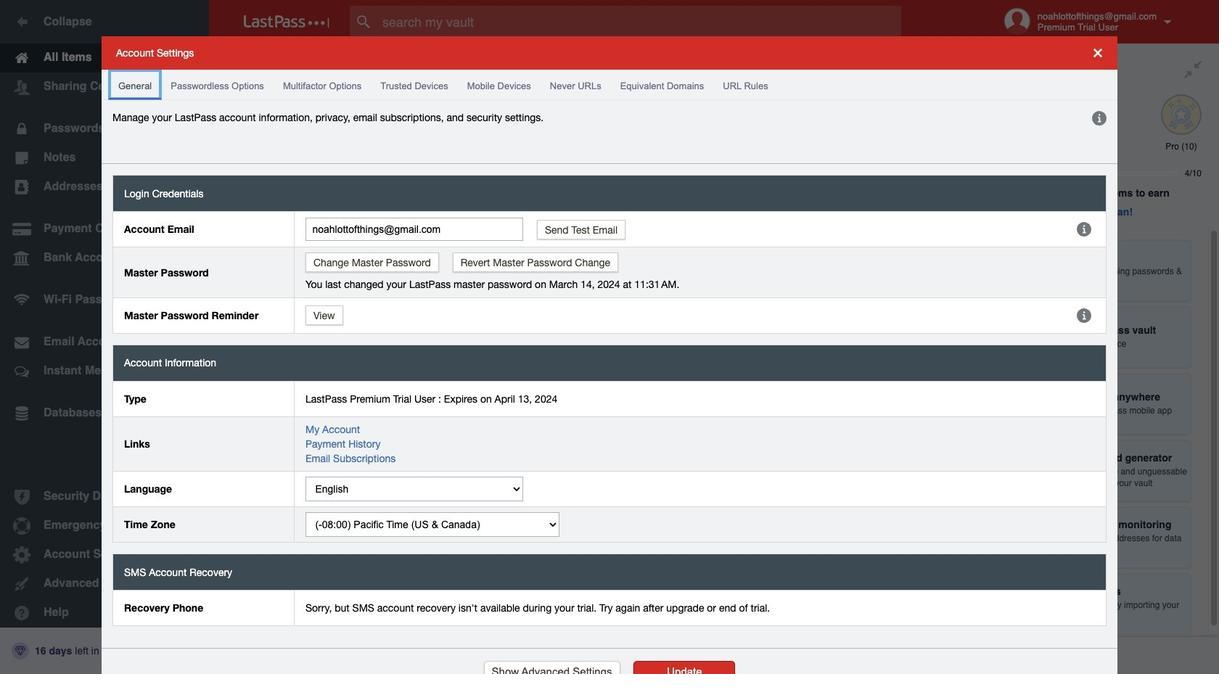 Task type: vqa. For each thing, say whether or not it's contained in the screenshot.
New item element
no



Task type: describe. For each thing, give the bounding box(es) containing it.
main navigation navigation
[[0, 0, 209, 675]]

search my vault text field
[[350, 6, 930, 38]]



Task type: locate. For each thing, give the bounding box(es) containing it.
lastpass image
[[244, 15, 330, 28]]

new item navigation
[[891, 615, 945, 675]]

Search search field
[[350, 6, 930, 38]]

vault options navigation
[[209, 44, 960, 87]]



